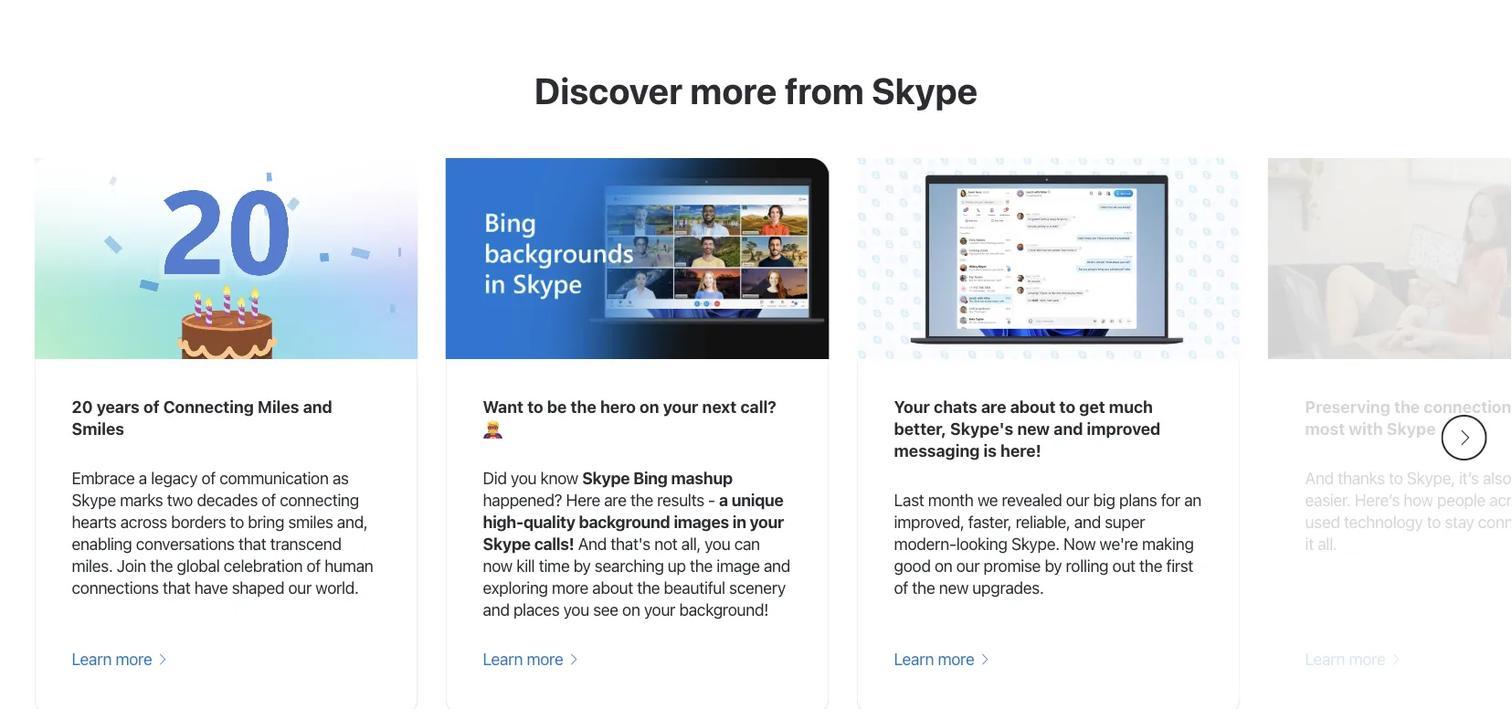 Task type: vqa. For each thing, say whether or not it's contained in the screenshot.
&
no



Task type: locate. For each thing, give the bounding box(es) containing it.
mashup
[[671, 469, 733, 488]]

learn more link for did you know
[[483, 649, 579, 671]]

to left get
[[1060, 397, 1076, 417]]

0 vertical spatial on
[[640, 397, 660, 417]]

to down decades
[[230, 512, 244, 532]]

join
[[117, 556, 146, 576]]

you left see at the left bottom of the page
[[564, 600, 590, 620]]

super
[[1105, 512, 1146, 532]]

skype inside a unique high-quality background images in your skype calls!
[[483, 534, 531, 554]]

0 horizontal spatial a
[[139, 469, 147, 488]]

0 horizontal spatial learn more
[[72, 650, 156, 669]]

about up see at the left bottom of the page
[[593, 578, 633, 598]]

your
[[894, 397, 930, 417]]

more down places
[[527, 650, 563, 669]]

discover
[[535, 70, 683, 113]]

the right join
[[150, 556, 173, 576]]

new inside your chats are about to get much better, skype's new and improved messaging is here!
[[1018, 419, 1050, 439]]

on down the modern-
[[935, 556, 953, 576]]

first
[[1167, 556, 1194, 576]]

skype
[[872, 70, 978, 113], [582, 469, 630, 488], [72, 491, 116, 510], [483, 534, 531, 554]]

our
[[1066, 491, 1090, 510], [957, 556, 980, 576], [288, 578, 312, 598]]

not
[[655, 534, 678, 554]]

0 horizontal spatial are
[[604, 491, 627, 510]]

0 horizontal spatial new
[[939, 578, 969, 598]]

that
[[239, 534, 266, 554], [163, 578, 190, 598]]

3 learn more from the left
[[894, 650, 979, 669]]

and
[[578, 534, 607, 554]]

be
[[547, 397, 567, 417]]

are up 'background'
[[604, 491, 627, 510]]

2 horizontal spatial you
[[705, 534, 731, 554]]

of
[[143, 397, 160, 417], [201, 469, 216, 488], [262, 491, 276, 510], [307, 556, 321, 576], [894, 578, 909, 598]]

about inside and that's not all, you can now kill time by searching up the image and exploring more about the beautiful scenery and places you see on your background!
[[593, 578, 633, 598]]

all,
[[682, 534, 701, 554]]

to inside your chats are about to get much better, skype's new and improved messaging is here!
[[1060, 397, 1076, 417]]

your down unique
[[750, 512, 784, 532]]

is
[[984, 441, 997, 461]]

0 vertical spatial about
[[1011, 397, 1056, 417]]

new
[[1018, 419, 1050, 439], [939, 578, 969, 598]]

1 vertical spatial our
[[957, 556, 980, 576]]

1 vertical spatial new
[[939, 578, 969, 598]]

the inside the embrace a legacy of communication as skype marks two decades of connecting hearts across borders to bring smiles and, enabling conversations that transcend miles. join the global celebration of human connections that have shaped our world.
[[150, 556, 173, 576]]

skype inside the embrace a legacy of communication as skype marks two decades of connecting hearts across borders to bring smiles and, enabling conversations that transcend miles. join the global celebration of human connections that have shaped our world.
[[72, 491, 116, 510]]

20 years of connecting miles and smiles
[[72, 397, 333, 439]]

new down looking
[[939, 578, 969, 598]]

0 vertical spatial our
[[1066, 491, 1090, 510]]

learn more
[[72, 650, 156, 669], [483, 650, 567, 669], [894, 650, 979, 669]]

embrace
[[72, 469, 135, 488]]

the right out
[[1140, 556, 1163, 576]]

communication
[[220, 469, 329, 488]]

our down looking
[[957, 556, 980, 576]]

1 horizontal spatial learn
[[483, 650, 523, 669]]

on inside last month we revealed our big plans for an improved, faster, reliable, and super modern-looking skype. now we're making good on our promise by rolling out the first of the new upgrades.
[[935, 556, 953, 576]]

of up 'bring'
[[262, 491, 276, 510]]

smiles
[[288, 512, 333, 532]]

learn for last month we revealed our big plans for an improved, faster, reliable, and super modern-looking skype. now we're making good on our promise by rolling out the first of the new upgrades.
[[894, 650, 934, 669]]

more down time
[[552, 578, 589, 598]]

by
[[574, 556, 591, 576], [1045, 556, 1062, 576]]

you right all, at bottom left
[[705, 534, 731, 554]]

your inside and that's not all, you can now kill time by searching up the image and exploring more about the beautiful scenery and places you see on your background!
[[644, 600, 676, 620]]

0 horizontal spatial you
[[511, 469, 537, 488]]

the up 'beautiful'
[[690, 556, 713, 576]]

and
[[303, 397, 333, 417], [1054, 419, 1084, 439], [1075, 512, 1101, 532], [764, 556, 791, 576], [483, 600, 510, 620]]

good
[[894, 556, 931, 576]]

1 horizontal spatial about
[[1011, 397, 1056, 417]]

global
[[177, 556, 220, 576]]

images
[[674, 512, 729, 532]]

2 vertical spatial our
[[288, 578, 312, 598]]

more left from
[[691, 70, 777, 113]]

1 horizontal spatial that
[[239, 534, 266, 554]]

more down the connections
[[116, 650, 152, 669]]

that up celebration
[[239, 534, 266, 554]]

1 horizontal spatial to
[[528, 397, 544, 417]]

1 by from the left
[[574, 556, 591, 576]]

1 learn more link from the left
[[72, 649, 167, 671]]

the right be
[[571, 397, 597, 417]]

and down "exploring" at the bottom of page
[[483, 600, 510, 620]]

2 horizontal spatial learn more link
[[894, 649, 990, 671]]

2 by from the left
[[1045, 556, 1062, 576]]

0 vertical spatial are
[[982, 397, 1007, 417]]

1 horizontal spatial by
[[1045, 556, 1062, 576]]

a right -
[[720, 491, 728, 510]]

0 vertical spatial your
[[663, 397, 699, 417]]

miles
[[258, 397, 299, 417]]

more down upgrades.
[[938, 650, 975, 669]]

1 vertical spatial your
[[750, 512, 784, 532]]

2 learn more link from the left
[[483, 649, 579, 671]]

0 horizontal spatial by
[[574, 556, 591, 576]]

know
[[541, 469, 579, 488]]

and that's not all, you can now kill time by searching up the image and exploring more about the beautiful scenery and places you see on your background!
[[483, 534, 791, 620]]

🦸
[[483, 419, 500, 439]]

1 horizontal spatial are
[[982, 397, 1007, 417]]

better,
[[894, 419, 947, 439]]

results
[[657, 491, 705, 510]]

about up here!
[[1011, 397, 1056, 417]]

of up decades
[[201, 469, 216, 488]]

1 vertical spatial about
[[593, 578, 633, 598]]

3 learn more link from the left
[[894, 649, 990, 671]]

discover more from skype
[[535, 70, 978, 113]]

are
[[982, 397, 1007, 417], [604, 491, 627, 510]]

1 vertical spatial are
[[604, 491, 627, 510]]

learn more for last month we revealed our big plans for an improved, faster, reliable, and super modern-looking skype. now we're making good on our promise by rolling out the first of the new upgrades.
[[894, 650, 979, 669]]

2 horizontal spatial learn
[[894, 650, 934, 669]]

1 vertical spatial you
[[705, 534, 731, 554]]

legacy
[[151, 469, 198, 488]]

and up now
[[1075, 512, 1101, 532]]

see
[[593, 600, 619, 620]]

by down the skype.
[[1045, 556, 1062, 576]]

our left "world."
[[288, 578, 312, 598]]

a up marks
[[139, 469, 147, 488]]

call?
[[741, 397, 777, 417]]

learn more for did you know
[[483, 650, 567, 669]]

1 learn more from the left
[[72, 650, 156, 669]]

0 horizontal spatial that
[[163, 578, 190, 598]]

the
[[571, 397, 597, 417], [631, 491, 654, 510], [150, 556, 173, 576], [690, 556, 713, 576], [1140, 556, 1163, 576], [637, 578, 660, 598], [913, 578, 936, 598]]

1 vertical spatial on
[[935, 556, 953, 576]]

and inside your chats are about to get much better, skype's new and improved messaging is here!
[[1054, 419, 1084, 439]]

across
[[120, 512, 167, 532]]

1 horizontal spatial you
[[564, 600, 590, 620]]

revealed
[[1002, 491, 1063, 510]]

by down and
[[574, 556, 591, 576]]

you up 'happened?'
[[511, 469, 537, 488]]

1 vertical spatial a
[[720, 491, 728, 510]]

2 horizontal spatial learn more
[[894, 650, 979, 669]]

are up skype's
[[982, 397, 1007, 417]]

your
[[663, 397, 699, 417], [750, 512, 784, 532], [644, 600, 676, 620]]

hearts
[[72, 512, 116, 532]]

that down global
[[163, 578, 190, 598]]

learn more for embrace a legacy of communication as skype marks two decades of connecting hearts across borders to bring smiles and, enabling conversations that transcend miles. join the global celebration of human connections that have shaped our world.
[[72, 650, 156, 669]]

and up scenery
[[764, 556, 791, 576]]

0 vertical spatial a
[[139, 469, 147, 488]]

new up here!
[[1018, 419, 1050, 439]]

0 horizontal spatial to
[[230, 512, 244, 532]]

can
[[735, 534, 760, 554]]

0 vertical spatial you
[[511, 469, 537, 488]]

​want to be the hero on your next call? 🦸
[[483, 397, 777, 439]]

learn for did you know
[[483, 650, 523, 669]]

on inside and that's not all, you can now kill time by searching up the image and exploring more about the beautiful scenery and places you see on your background!
[[623, 600, 640, 620]]

0 vertical spatial new
[[1018, 419, 1050, 439]]

learn
[[72, 650, 112, 669], [483, 650, 523, 669], [894, 650, 934, 669]]

and down get
[[1054, 419, 1084, 439]]

and right miles
[[303, 397, 333, 417]]

to
[[528, 397, 544, 417], [1060, 397, 1076, 417], [230, 512, 244, 532]]

of right years
[[143, 397, 160, 417]]

3 learn from the left
[[894, 650, 934, 669]]

your down 'beautiful'
[[644, 600, 676, 620]]

to inside "​want to be the hero on your next call? 🦸"
[[528, 397, 544, 417]]

the down bing in the left bottom of the page
[[631, 491, 654, 510]]

0 horizontal spatial learn more link
[[72, 649, 167, 671]]

1 horizontal spatial a
[[720, 491, 728, 510]]

improved,
[[894, 512, 965, 532]]

0 horizontal spatial learn
[[72, 650, 112, 669]]

that's
[[611, 534, 651, 554]]

about
[[1011, 397, 1056, 417], [593, 578, 633, 598]]

chats
[[934, 397, 978, 417]]

2 vertical spatial your
[[644, 600, 676, 620]]

your inside a unique high-quality background images in your skype calls!
[[750, 512, 784, 532]]

0 horizontal spatial about
[[593, 578, 633, 598]]

your left next
[[663, 397, 699, 417]]

to left be
[[528, 397, 544, 417]]

of inside 20 years of connecting miles and smiles
[[143, 397, 160, 417]]

2 horizontal spatial to
[[1060, 397, 1076, 417]]

1 horizontal spatial learn more link
[[483, 649, 579, 671]]

1 horizontal spatial our
[[957, 556, 980, 576]]

2 learn more from the left
[[483, 650, 567, 669]]

smiles
[[72, 419, 124, 439]]

picture of skype modern message chat with side bar. image
[[857, 159, 1241, 360]]

our left big
[[1066, 491, 1090, 510]]

more inside and that's not all, you can now kill time by searching up the image and exploring more about the beautiful scenery and places you see on your background!
[[552, 578, 589, 598]]

2 vertical spatial you
[[564, 600, 590, 620]]

2 learn from the left
[[483, 650, 523, 669]]

0 vertical spatial that
[[239, 534, 266, 554]]

did
[[483, 469, 507, 488]]

the inside "​want to be the hero on your next call? 🦸"
[[571, 397, 597, 417]]

now
[[1064, 534, 1096, 554]]

1 learn from the left
[[72, 650, 112, 669]]

on right see at the left bottom of the page
[[623, 600, 640, 620]]

your inside "​want to be the hero on your next call? 🦸"
[[663, 397, 699, 417]]

1 horizontal spatial learn more
[[483, 650, 567, 669]]

more for embrace a legacy of communication as skype marks two decades of connecting hearts across borders to bring smiles and, enabling conversations that transcend miles. join the global celebration of human connections that have shaped our world.
[[116, 650, 152, 669]]

on right hero
[[640, 397, 660, 417]]

skype inside did you know skype bing mashup happened? here are the results -
[[582, 469, 630, 488]]

0 horizontal spatial our
[[288, 578, 312, 598]]

1 horizontal spatial new
[[1018, 419, 1050, 439]]

of inside last month we revealed our big plans for an improved, faster, reliable, and super modern-looking skype. now we're making good on our promise by rolling out the first of the new upgrades.
[[894, 578, 909, 598]]

of down good
[[894, 578, 909, 598]]

2 vertical spatial on
[[623, 600, 640, 620]]

scenery
[[730, 578, 786, 598]]

new inside last month we revealed our big plans for an improved, faster, reliable, and super modern-looking skype. now we're making good on our promise by rolling out the first of the new upgrades.
[[939, 578, 969, 598]]

plans
[[1120, 491, 1158, 510]]

making
[[1143, 534, 1194, 554]]

learn for embrace a legacy of communication as skype marks two decades of connecting hearts across borders to bring smiles and, enabling conversations that transcend miles. join the global celebration of human connections that have shaped our world.
[[72, 650, 112, 669]]



Task type: describe. For each thing, give the bounding box(es) containing it.
next
[[703, 397, 737, 417]]

background!
[[680, 600, 769, 620]]

get
[[1080, 397, 1106, 417]]

​want
[[483, 397, 524, 417]]

looking
[[957, 534, 1008, 554]]

kill
[[517, 556, 535, 576]]

faster,
[[969, 512, 1012, 532]]

the inside did you know skype bing mashup happened? here are the results -
[[631, 491, 654, 510]]

did you know skype bing mashup happened? here are the results -
[[483, 469, 733, 510]]

and,
[[337, 512, 368, 532]]

unique
[[732, 491, 784, 510]]

marks
[[120, 491, 163, 510]]

years
[[97, 397, 140, 417]]

the down good
[[913, 578, 936, 598]]

an
[[1185, 491, 1202, 510]]

miles.
[[72, 556, 113, 576]]

now
[[483, 556, 513, 576]]

skype.
[[1012, 534, 1060, 554]]

happened?
[[483, 491, 562, 510]]

picture of skype logo and cake celebrating 20 years of skype image
[[34, 159, 418, 360]]

improved
[[1087, 419, 1161, 439]]

20
[[72, 397, 93, 417]]

are inside did you know skype bing mashup happened? here are the results -
[[604, 491, 627, 510]]

we're
[[1100, 534, 1139, 554]]

bing
[[634, 469, 668, 488]]

time
[[539, 556, 570, 576]]

a unique high-quality background images in your skype calls!
[[483, 491, 784, 554]]

out
[[1113, 556, 1136, 576]]

two
[[167, 491, 193, 510]]

2 horizontal spatial our
[[1066, 491, 1090, 510]]

as
[[333, 469, 349, 488]]

enabling
[[72, 534, 132, 554]]

exploring
[[483, 578, 548, 598]]

messaging
[[894, 441, 980, 461]]

are inside your chats are about to get much better, skype's new and improved messaging is here!
[[982, 397, 1007, 417]]

last
[[894, 491, 925, 510]]

bring
[[248, 512, 284, 532]]

connecting
[[280, 491, 359, 510]]

connections
[[72, 578, 159, 598]]

more for last month we revealed our big plans for an improved, faster, reliable, and super modern-looking skype. now we're making good on our promise by rolling out the first of the new upgrades.
[[938, 650, 975, 669]]

decades
[[197, 491, 258, 510]]

have
[[194, 578, 228, 598]]

promise
[[984, 556, 1041, 576]]

a inside a unique high-quality background images in your skype calls!
[[720, 491, 728, 510]]

for
[[1162, 491, 1181, 510]]

borders
[[171, 512, 226, 532]]

connecting
[[163, 397, 254, 417]]

human
[[325, 556, 373, 576]]

upgrades.
[[973, 578, 1044, 598]]

month
[[928, 491, 974, 510]]

on inside "​want to be the hero on your next call? 🦸"
[[640, 397, 660, 417]]

image
[[717, 556, 760, 576]]

your chats are about to get much better, skype's new and improved messaging is here!
[[894, 397, 1161, 461]]

learn more link for last month we revealed our big plans for an improved, faster, reliable, and super modern-looking skype. now we're making good on our promise by rolling out the first of the new upgrades.
[[894, 649, 990, 671]]

to inside the embrace a legacy of communication as skype marks two decades of connecting hearts across borders to bring smiles and, enabling conversations that transcend miles. join the global celebration of human connections that have shaped our world.
[[230, 512, 244, 532]]

big
[[1094, 491, 1116, 510]]

celebration
[[224, 556, 303, 576]]

beautiful
[[664, 578, 726, 598]]

calls!
[[534, 534, 574, 554]]

by inside last month we revealed our big plans for an improved, faster, reliable, and super modern-looking skype. now we're making good on our promise by rolling out the first of the new upgrades.
[[1045, 556, 1062, 576]]

last month we revealed our big plans for an improved, faster, reliable, and super modern-looking skype. now we're making good on our promise by rolling out the first of the new upgrades.
[[894, 491, 1202, 598]]

modern-
[[894, 534, 957, 554]]

reliable,
[[1016, 512, 1071, 532]]

quality
[[524, 512, 576, 532]]

hero
[[600, 397, 636, 417]]

places
[[514, 600, 560, 620]]

our inside the embrace a legacy of communication as skype marks two decades of connecting hearts across borders to bring smiles and, enabling conversations that transcend miles. join the global celebration of human connections that have shaped our world.
[[288, 578, 312, 598]]

embrace a legacy of communication as skype marks two decades of connecting hearts across borders to bring smiles and, enabling conversations that transcend miles. join the global celebration of human connections that have shaped our world.
[[72, 469, 373, 598]]

-
[[709, 491, 716, 510]]

about inside your chats are about to get much better, skype's new and improved messaging is here!
[[1011, 397, 1056, 417]]

more for did you know
[[527, 650, 563, 669]]

and inside 20 years of connecting miles and smiles
[[303, 397, 333, 417]]

transcend
[[270, 534, 342, 554]]

by inside and that's not all, you can now kill time by searching up the image and exploring more about the beautiful scenery and places you see on your background!
[[574, 556, 591, 576]]

of down transcend at left bottom
[[307, 556, 321, 576]]

world.
[[316, 578, 359, 598]]

the down searching at bottom
[[637, 578, 660, 598]]

learn more link for embrace a legacy of communication as skype marks two decades of connecting hearts across borders to bring smiles and, enabling conversations that transcend miles. join the global celebration of human connections that have shaped our world.
[[72, 649, 167, 671]]

shaped
[[232, 578, 284, 598]]

here!
[[1001, 441, 1042, 461]]

from
[[785, 70, 865, 113]]

picture of skype light stage call in progress with bing backgrounds and text bing backgrounds in skype. image
[[446, 159, 830, 360]]

1 vertical spatial that
[[163, 578, 190, 598]]

much
[[1110, 397, 1154, 417]]

a inside the embrace a legacy of communication as skype marks two decades of connecting hearts across borders to bring smiles and, enabling conversations that transcend miles. join the global celebration of human connections that have shaped our world.
[[139, 469, 147, 488]]

skype's
[[951, 419, 1014, 439]]

you inside did you know skype bing mashup happened? here are the results -
[[511, 469, 537, 488]]

background
[[579, 512, 671, 532]]

rolling
[[1066, 556, 1109, 576]]

high-
[[483, 512, 524, 532]]

up
[[668, 556, 686, 576]]

here
[[566, 491, 601, 510]]

and inside last month we revealed our big plans for an improved, faster, reliable, and super modern-looking skype. now we're making good on our promise by rolling out the first of the new upgrades.
[[1075, 512, 1101, 532]]



